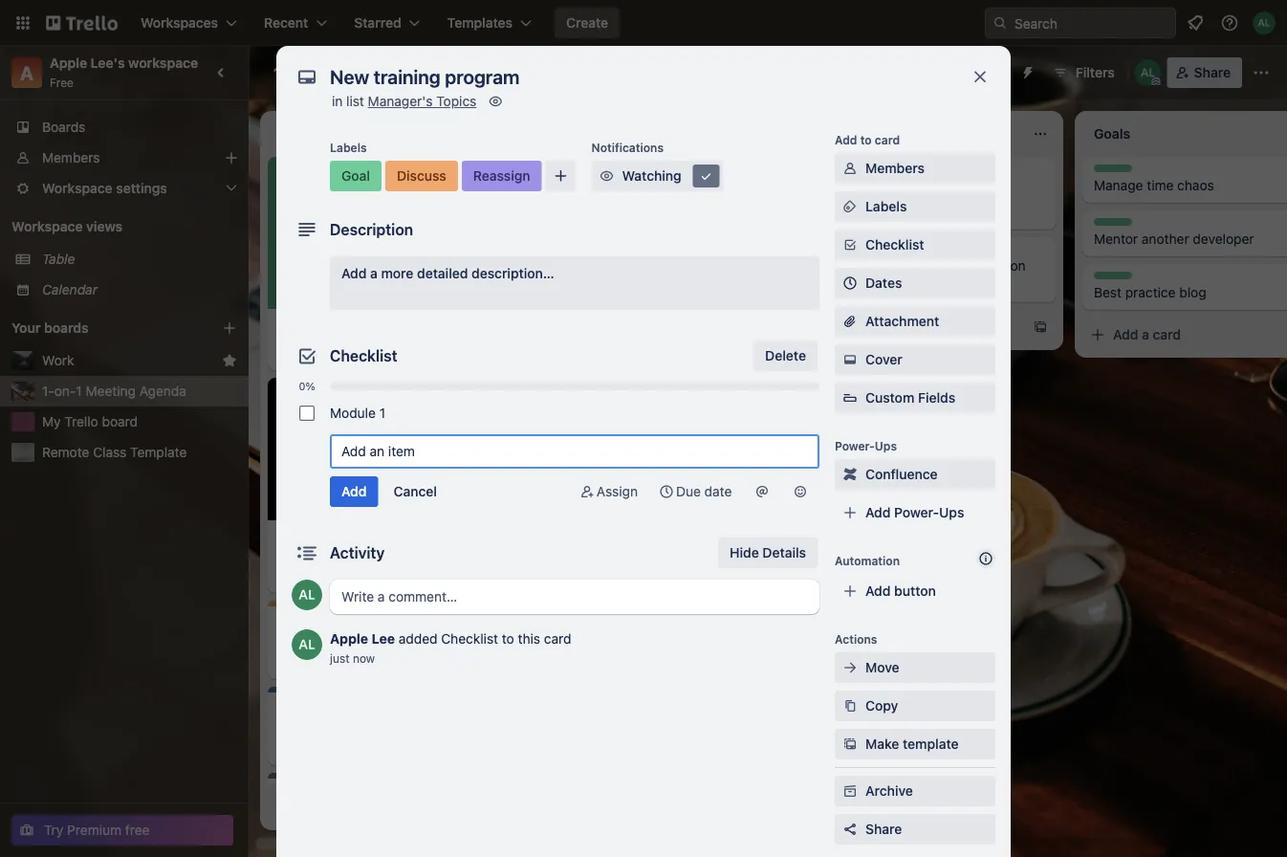 Task type: describe. For each thing, give the bounding box(es) containing it.
agenda inside 1-on-1 meeting agenda link
[[139, 383, 186, 399]]

in list manager's topics
[[332, 93, 477, 109]]

cover link
[[835, 344, 996, 375]]

discuss for discuss can you please give feedback on the report?
[[823, 246, 866, 259]]

1 vertical spatial share
[[866, 821, 902, 837]]

just now link
[[330, 651, 375, 665]]

boards
[[44, 320, 89, 336]]

color: green, title: "goal" element for mentor
[[1094, 218, 1133, 232]]

best
[[1094, 285, 1122, 300]]

1 vertical spatial 1-on-1 meeting agenda
[[42, 383, 186, 399]]

sm image up forward?
[[597, 166, 617, 186]]

Write a comment text field
[[330, 580, 820, 614]]

boards
[[42, 119, 85, 135]]

0 vertical spatial share button
[[1168, 57, 1243, 88]]

sm image down star or unstar board icon at left top
[[486, 92, 505, 111]]

0 horizontal spatial members link
[[0, 143, 249, 173]]

manage time chaos link
[[1094, 176, 1288, 195]]

how to use this board link
[[279, 317, 494, 336]]

0%
[[299, 380, 315, 393]]

2 horizontal spatial apple lee (applelee29) image
[[1253, 11, 1276, 34]]

add up 'cover'
[[842, 319, 867, 335]]

add power-ups
[[866, 505, 965, 520]]

new training program
[[823, 177, 956, 193]]

mentor another developer link
[[1094, 230, 1288, 249]]

date
[[705, 484, 732, 499]]

your
[[11, 320, 41, 336]]

hide details link
[[719, 538, 818, 568]]

make template link
[[835, 729, 996, 760]]

power ups image
[[986, 65, 1001, 80]]

add button
[[866, 583, 936, 599]]

0 horizontal spatial apple lee (applelee29) image
[[292, 580, 322, 610]]

my
[[625, 250, 644, 266]]

think
[[558, 323, 589, 339]]

workspace visible image
[[520, 65, 535, 80]]

Search field
[[1008, 9, 1176, 37]]

add left more at the left top of the page
[[342, 265, 367, 281]]

card inside apple lee added checklist to this card just now
[[544, 631, 572, 647]]

color: orange, title: "discuss" element up description
[[386, 161, 458, 191]]

another
[[1142, 231, 1190, 247]]

1 vertical spatial on-
[[54, 383, 76, 399]]

blocker blocker - timely discussion (#4)
[[279, 529, 479, 557]]

assign link
[[570, 476, 646, 507]]

goal for best
[[1094, 273, 1120, 286]]

2 horizontal spatial checklist
[[866, 237, 925, 253]]

i've
[[551, 250, 573, 266]]

a down some
[[599, 384, 606, 400]]

remote class template
[[42, 444, 187, 460]]

members for the rightmost 'members' link
[[866, 160, 925, 176]]

add down make
[[570, 384, 595, 400]]

apple for lee
[[330, 631, 368, 647]]

watching
[[622, 168, 682, 184]]

color: red, title: "blocker" element for blocker - timely discussion (#4)
[[279, 528, 321, 542]]

power-ups
[[835, 439, 897, 453]]

feedback?
[[658, 269, 722, 285]]

views
[[86, 219, 123, 234]]

please
[[877, 258, 917, 274]]

add a card for the team is stuck on x, how can we move forward?
[[570, 384, 638, 400]]

notifications
[[592, 141, 664, 154]]

sm image inside archive link
[[841, 782, 860, 801]]

0 notifications image
[[1184, 11, 1207, 34]]

card down 'practice'
[[1153, 327, 1182, 342]]

- for discuss
[[331, 627, 337, 643]]

2 horizontal spatial add a card button
[[1083, 320, 1288, 350]]

add power-ups link
[[835, 497, 996, 528]]

watching button
[[592, 161, 724, 191]]

- for blocker
[[329, 541, 335, 557]]

your boards with 4 items element
[[11, 317, 193, 340]]

sm image down power-ups
[[841, 465, 860, 484]]

0 vertical spatial share
[[1195, 65, 1231, 80]]

sm image inside assign link
[[578, 482, 597, 501]]

trello
[[64, 414, 98, 430]]

detailed
[[417, 265, 468, 281]]

color: orange, title: "discuss" element down add to card
[[865, 165, 908, 179]]

developer
[[1193, 231, 1255, 247]]

1 vertical spatial labels
[[866, 199, 907, 214]]

add down confluence
[[866, 505, 891, 520]]

goal up 0
[[823, 166, 848, 179]]

Add an item text field
[[330, 434, 820, 469]]

0 horizontal spatial meeting
[[86, 383, 136, 399]]

we up some
[[592, 323, 610, 339]]

make
[[551, 342, 584, 358]]

the
[[551, 177, 575, 193]]

blocker the team is stuck on x, how can we move forward?
[[551, 166, 772, 212]]

apple lee (applelee29) image
[[292, 629, 322, 660]]

confluence
[[866, 466, 938, 482]]

color: green, title: "goal" element up description
[[330, 161, 382, 191]]

dates button
[[835, 268, 996, 298]]

i've drafted my goals for the next few months. any feedback? link
[[551, 249, 773, 287]]

0 horizontal spatial board
[[102, 414, 138, 430]]

velocity
[[692, 323, 740, 339]]

card up discuss reassign
[[875, 133, 900, 146]]

2 horizontal spatial add a card
[[1114, 327, 1182, 342]]

months.
[[577, 269, 627, 285]]

make
[[866, 736, 900, 752]]

on- inside board name text box
[[290, 62, 318, 83]]

if
[[743, 323, 751, 339]]

we inside blocker the team is stuck on x, how can we move forward?
[[754, 177, 772, 193]]

discuss - suggested topic (#3) link
[[279, 626, 494, 645]]

color: orange, title: "discuss" element up report?
[[823, 245, 866, 259]]

automation
[[835, 554, 900, 567]]

a up 'cover'
[[871, 319, 878, 335]]

your boards
[[11, 320, 89, 336]]

apple lee added checklist to this card just now
[[330, 631, 572, 665]]

i think we can improve velocity if we make some tooling changes.
[[551, 323, 772, 358]]

give
[[921, 258, 946, 274]]

1-on-1 meeting agenda inside board name text box
[[274, 62, 465, 83]]

show menu image
[[1252, 63, 1271, 82]]

topics
[[437, 93, 477, 109]]

filters
[[1076, 65, 1115, 80]]

free
[[125, 822, 150, 838]]

we right if
[[755, 323, 772, 339]]

tooling
[[625, 342, 667, 358]]

add down the automation
[[866, 583, 891, 599]]

0 horizontal spatial reassign
[[473, 168, 531, 184]]

suggested
[[341, 627, 408, 643]]

sm image for copy
[[841, 696, 860, 716]]

lee
[[372, 631, 395, 647]]

drafted
[[576, 250, 622, 266]]

card up 'cover'
[[882, 319, 910, 335]]

is
[[613, 177, 623, 193]]

(#3)
[[446, 627, 472, 643]]

apple lee's workspace free
[[50, 55, 198, 89]]

archive
[[866, 783, 914, 799]]

attachment
[[866, 313, 940, 329]]

1- inside board name text box
[[274, 62, 290, 83]]

best practice blog link
[[1094, 283, 1288, 302]]

0 vertical spatial board
[[378, 318, 414, 334]]

1 vertical spatial ups
[[940, 505, 965, 520]]

topic
[[411, 627, 442, 643]]

sm image right x, on the right top
[[697, 166, 716, 186]]

card down some
[[610, 384, 638, 400]]

the inside discuss can you please give feedback on the report?
[[823, 277, 843, 293]]

class
[[93, 444, 127, 460]]

move link
[[835, 652, 996, 683]]

the inside the i've drafted my goals for the next few months. any feedback?
[[705, 250, 725, 266]]

lee's
[[91, 55, 125, 71]]

(#4)
[[452, 541, 479, 557]]

module 1
[[330, 405, 386, 421]]

0 horizontal spatial checklist
[[330, 347, 398, 365]]

list
[[346, 93, 364, 109]]

add down best
[[1114, 327, 1139, 342]]

starred icon image
[[222, 353, 237, 368]]

dates
[[866, 275, 903, 291]]

can you please give feedback on the report? link
[[823, 256, 1045, 295]]

checklist link
[[835, 230, 996, 260]]

my trello board
[[42, 414, 138, 430]]

cancel
[[394, 484, 437, 499]]

sm image inside 'checklist' link
[[841, 235, 860, 254]]

Module 1 checkbox
[[299, 406, 315, 421]]

0 horizontal spatial share button
[[835, 814, 996, 845]]

sm image inside 'members' link
[[841, 159, 860, 178]]

add up new
[[835, 133, 858, 146]]

sm image inside labels link
[[841, 197, 860, 216]]

1 vertical spatial apple lee (applelee29) image
[[1135, 59, 1162, 86]]

in
[[332, 93, 343, 109]]



Task type: vqa. For each thing, say whether or not it's contained in the screenshot.
sm image within the "Copy" link
yes



Task type: locate. For each thing, give the bounding box(es) containing it.
color: green, title: "goal" element down 'mentor'
[[1094, 272, 1133, 286]]

sm image inside cover link
[[841, 350, 860, 369]]

meeting inside board name text box
[[331, 62, 398, 83]]

color: red, title: "blocker" element up move
[[551, 165, 593, 179]]

discuss for discuss reassign
[[865, 166, 908, 179]]

1 vertical spatial apple
[[330, 631, 368, 647]]

1 horizontal spatial the
[[823, 277, 843, 293]]

- inside discuss discuss - suggested topic (#3)
[[331, 627, 337, 643]]

1 horizontal spatial on-
[[290, 62, 318, 83]]

sm image for cover
[[841, 350, 860, 369]]

archive link
[[835, 776, 996, 806]]

a
[[370, 265, 378, 281], [871, 319, 878, 335], [1142, 327, 1150, 342], [599, 384, 606, 400]]

color: purple, title: "reassign" element left the
[[462, 161, 542, 191]]

color: red, title: "blocker" element
[[551, 165, 593, 179], [279, 528, 321, 542]]

card down write a comment text box
[[544, 631, 572, 647]]

description
[[330, 221, 413, 239]]

this inside apple lee added checklist to this card just now
[[518, 631, 541, 647]]

add a card down 'practice'
[[1114, 327, 1182, 342]]

create from template… image for the team is stuck on x, how can we move forward?
[[762, 385, 777, 400]]

apple up free
[[50, 55, 87, 71]]

1 vertical spatial checklist
[[330, 347, 398, 365]]

0 vertical spatial the
[[705, 250, 725, 266]]

create from template… image for new training program
[[1033, 320, 1049, 335]]

1-
[[274, 62, 290, 83], [42, 383, 54, 399]]

my
[[42, 414, 61, 430]]

color: green, title: "goal" element up 0
[[823, 165, 861, 179]]

module
[[330, 405, 376, 421]]

0 horizontal spatial agenda
[[139, 383, 186, 399]]

on inside blocker the team is stuck on x, how can we move forward?
[[664, 177, 679, 193]]

new
[[823, 177, 850, 193]]

to inside apple lee added checklist to this card just now
[[502, 631, 514, 647]]

2 vertical spatial checklist
[[441, 631, 498, 647]]

to for card
[[861, 133, 872, 146]]

Board name text field
[[264, 57, 474, 88]]

1 horizontal spatial create from template… image
[[1033, 320, 1049, 335]]

can inside blocker the team is stuck on x, how can we move forward?
[[728, 177, 751, 193]]

to for use
[[311, 318, 323, 334]]

discuss left the suggested
[[279, 627, 328, 643]]

sm image down "add an item" text field
[[578, 482, 597, 501]]

0 vertical spatial this
[[352, 318, 375, 334]]

due date link
[[650, 476, 741, 507]]

workspace
[[128, 55, 198, 71]]

0 vertical spatial apple lee (applelee29) image
[[1253, 11, 1276, 34]]

1 horizontal spatial board
[[378, 318, 414, 334]]

0 vertical spatial sm image
[[841, 350, 860, 369]]

add a card button up cover link
[[811, 312, 1026, 342]]

apple up just now link
[[330, 631, 368, 647]]

manage
[[1094, 177, 1144, 193]]

agenda up the manager's topics link
[[402, 62, 465, 83]]

boards link
[[0, 112, 249, 143]]

automation image
[[1013, 57, 1040, 84]]

can inside i think we can improve velocity if we make some tooling changes.
[[613, 323, 636, 339]]

0 horizontal spatial ups
[[875, 439, 897, 453]]

sm image inside make template link
[[841, 735, 860, 754]]

discuss up description
[[397, 168, 447, 184]]

a
[[20, 61, 33, 84]]

move
[[551, 197, 584, 212]]

0 horizontal spatial can
[[613, 323, 636, 339]]

goal inside the goal manage time chaos
[[1094, 166, 1120, 179]]

the right the for
[[705, 250, 725, 266]]

1 vertical spatial sm image
[[578, 482, 597, 501]]

0 horizontal spatial color: purple, title: "reassign" element
[[462, 161, 542, 191]]

feedback
[[950, 258, 1007, 274]]

apple lee (applelee29) image right open information menu image
[[1253, 11, 1276, 34]]

open information menu image
[[1221, 13, 1240, 33]]

0 vertical spatial color: red, title: "blocker" element
[[551, 165, 593, 179]]

1 vertical spatial on
[[1011, 258, 1026, 274]]

color: green, title: "goal" element down 'manage'
[[1094, 218, 1133, 232]]

agenda inside board name text box
[[402, 62, 465, 83]]

team
[[578, 177, 609, 193]]

blocker left timely
[[279, 529, 321, 542]]

1 vertical spatial this
[[518, 631, 541, 647]]

reassign
[[907, 166, 957, 179], [473, 168, 531, 184]]

discuss reassign
[[865, 166, 957, 179]]

1 horizontal spatial color: purple, title: "reassign" element
[[907, 165, 957, 179]]

blocker up move
[[551, 166, 593, 179]]

add a card button for the team is stuck on x, how can we move forward?
[[540, 377, 754, 408]]

apple lee (applelee29) image up apple lee (applelee29) image
[[292, 580, 322, 610]]

can right "how"
[[728, 177, 751, 193]]

0 vertical spatial can
[[728, 177, 751, 193]]

labels down new training program
[[866, 199, 907, 214]]

- inside blocker blocker - timely discussion (#4)
[[329, 541, 335, 557]]

ups
[[875, 439, 897, 453], [940, 505, 965, 520]]

apple lee (applelee29) image
[[1253, 11, 1276, 34], [1135, 59, 1162, 86], [292, 580, 322, 610]]

discuss inside discuss can you please give feedback on the report?
[[823, 246, 866, 259]]

1 horizontal spatial members link
[[835, 153, 996, 184]]

work
[[42, 353, 74, 368]]

1 horizontal spatial share
[[1195, 65, 1231, 80]]

stuck
[[626, 177, 660, 193]]

discuss for discuss
[[397, 168, 447, 184]]

sm image up 'details'
[[791, 482, 810, 501]]

members link up labels link
[[835, 153, 996, 184]]

added
[[399, 631, 438, 647]]

0 vertical spatial apple
[[50, 55, 87, 71]]

discuss for discuss discuss - suggested topic (#3)
[[279, 615, 323, 629]]

sm image right assign
[[657, 482, 676, 501]]

1 horizontal spatial ups
[[940, 505, 965, 520]]

workspace
[[11, 219, 83, 234]]

color: red, title: "blocker" element for the team is stuck on x, how can we move forward?
[[551, 165, 593, 179]]

checklist inside apple lee added checklist to this card just now
[[441, 631, 498, 647]]

0 vertical spatial ups
[[875, 439, 897, 453]]

button
[[895, 583, 936, 599]]

goal
[[823, 166, 848, 179], [1094, 166, 1120, 179], [342, 168, 370, 184], [1094, 219, 1120, 232], [1094, 273, 1120, 286]]

color: green, title: "goal" element for best
[[1094, 272, 1133, 286]]

few
[[551, 269, 573, 285]]

1 vertical spatial 1-
[[42, 383, 54, 399]]

2 vertical spatial to
[[502, 631, 514, 647]]

move
[[866, 660, 900, 675]]

sm image down actions
[[841, 658, 860, 677]]

1 horizontal spatial on
[[1011, 258, 1026, 274]]

training
[[854, 177, 901, 193]]

1 vertical spatial share button
[[835, 814, 996, 845]]

template
[[903, 736, 959, 752]]

calendar
[[42, 282, 98, 298]]

0 horizontal spatial members
[[42, 150, 100, 166]]

just
[[330, 651, 350, 665]]

1-on-1 meeting agenda up list at top
[[274, 62, 465, 83]]

add a card button down tooling
[[540, 377, 754, 408]]

0 vertical spatial meeting
[[331, 62, 398, 83]]

goal up description
[[342, 168, 370, 184]]

labels down list at top
[[330, 141, 367, 154]]

members up new training program
[[866, 160, 925, 176]]

search image
[[993, 15, 1008, 31]]

color: purple, title: "reassign" element
[[462, 161, 542, 191], [907, 165, 957, 179]]

1 vertical spatial to
[[311, 318, 323, 334]]

manager's
[[368, 93, 433, 109]]

1 horizontal spatial 1-on-1 meeting agenda
[[274, 62, 465, 83]]

goal down 'manage'
[[1094, 219, 1120, 232]]

color: orange, title: "discuss" element
[[386, 161, 458, 191], [865, 165, 908, 179], [823, 245, 866, 259], [279, 614, 323, 629]]

1 horizontal spatial add a card
[[842, 319, 910, 335]]

the down can
[[823, 277, 843, 293]]

add a card up 'cover'
[[842, 319, 910, 335]]

0 vertical spatial 1-
[[274, 62, 290, 83]]

goal down 'mentor'
[[1094, 273, 1120, 286]]

0 horizontal spatial add a card
[[570, 384, 638, 400]]

goal for mentor
[[1094, 219, 1120, 232]]

sm image right date
[[753, 482, 772, 501]]

primary element
[[0, 0, 1288, 46]]

create button
[[555, 8, 620, 38]]

this
[[352, 318, 375, 334], [518, 631, 541, 647]]

1-on-1 meeting agenda down work "link"
[[42, 383, 186, 399]]

share button down archive link
[[835, 814, 996, 845]]

create from template… image
[[1033, 320, 1049, 335], [762, 385, 777, 400]]

sm image inside due date link
[[657, 482, 676, 501]]

i
[[551, 323, 554, 339]]

try premium free button
[[11, 815, 233, 846]]

goal best practice blog
[[1094, 273, 1207, 300]]

sm image down add to card
[[841, 159, 860, 178]]

ups up add button button
[[940, 505, 965, 520]]

0 horizontal spatial this
[[352, 318, 375, 334]]

checklist
[[866, 237, 925, 253], [330, 347, 398, 365], [441, 631, 498, 647]]

sm image left make
[[841, 735, 860, 754]]

color: purple, title: "reassign" element up labels link
[[907, 165, 957, 179]]

-
[[329, 541, 335, 557], [331, 627, 337, 643]]

checklist right added
[[441, 631, 498, 647]]

board
[[579, 65, 617, 80]]

1 vertical spatial the
[[823, 277, 843, 293]]

discuss discuss - suggested topic (#3)
[[279, 615, 472, 643]]

0 vertical spatial agenda
[[402, 62, 465, 83]]

share button down 0 notifications icon
[[1168, 57, 1243, 88]]

we
[[754, 177, 772, 193], [592, 323, 610, 339], [755, 323, 772, 339]]

1 vertical spatial agenda
[[139, 383, 186, 399]]

how
[[279, 318, 307, 334]]

1 horizontal spatial to
[[502, 631, 514, 647]]

next
[[728, 250, 755, 266]]

apple inside apple lee added checklist to this card just now
[[330, 631, 368, 647]]

2 horizontal spatial to
[[861, 133, 872, 146]]

1 horizontal spatial add a card button
[[811, 312, 1026, 342]]

- up just on the bottom left of the page
[[331, 627, 337, 643]]

create
[[566, 15, 609, 31]]

0 vertical spatial -
[[329, 541, 335, 557]]

apple lee (applelee29) image right filters
[[1135, 59, 1162, 86]]

0 horizontal spatial on-
[[54, 383, 76, 399]]

1 horizontal spatial meeting
[[331, 62, 398, 83]]

practice
[[1126, 285, 1176, 300]]

1 inside board name text box
[[318, 62, 327, 83]]

star or unstar board image
[[486, 65, 501, 80]]

sm image up you
[[841, 235, 860, 254]]

use
[[327, 318, 349, 334]]

goal for manage
[[1094, 166, 1120, 179]]

1 horizontal spatial members
[[866, 160, 925, 176]]

a down 'practice'
[[1142, 327, 1150, 342]]

0 horizontal spatial 1-on-1 meeting agenda
[[42, 383, 186, 399]]

delete link
[[754, 341, 818, 371]]

on inside discuss can you please give feedback on the report?
[[1011, 258, 1026, 274]]

0 horizontal spatial share
[[866, 821, 902, 837]]

1 vertical spatial board
[[102, 414, 138, 430]]

goal inside goal mentor another developer
[[1094, 219, 1120, 232]]

2 vertical spatial sm image
[[841, 696, 860, 716]]

details
[[763, 545, 806, 561]]

delete
[[765, 348, 806, 364]]

1 horizontal spatial color: red, title: "blocker" element
[[551, 165, 593, 179]]

1 vertical spatial create from template… image
[[762, 385, 777, 400]]

we right "how"
[[754, 177, 772, 193]]

sm image inside copy link
[[841, 696, 860, 716]]

workspace views
[[11, 219, 123, 234]]

color: green, title: "goal" element
[[330, 161, 382, 191], [823, 165, 861, 179], [1094, 165, 1133, 179], [1094, 218, 1133, 232], [1094, 272, 1133, 286]]

color: green, title: "goal" element left "time"
[[1094, 165, 1133, 179]]

1-on-1 meeting agenda link
[[42, 382, 237, 401]]

1 vertical spatial can
[[613, 323, 636, 339]]

color: green, title: "goal" element for manage
[[1094, 165, 1133, 179]]

reassign up labels link
[[907, 166, 957, 179]]

for
[[684, 250, 701, 266]]

blocker left activity
[[279, 541, 326, 557]]

0 horizontal spatial color: red, title: "blocker" element
[[279, 528, 321, 542]]

apple inside apple lee's workspace free
[[50, 55, 87, 71]]

0 horizontal spatial create from template… image
[[762, 385, 777, 400]]

blocker for blocker
[[279, 529, 321, 542]]

to up training
[[861, 133, 872, 146]]

1 horizontal spatial reassign
[[907, 166, 957, 179]]

discuss up apple lee (applelee29) image
[[279, 615, 323, 629]]

sm image left the archive at the bottom
[[841, 782, 860, 801]]

meeting down work "link"
[[86, 383, 136, 399]]

add a card for new training program
[[842, 319, 910, 335]]

checklist down how to use this board
[[330, 347, 398, 365]]

add a more detailed description… link
[[330, 256, 820, 310]]

1 horizontal spatial agenda
[[402, 62, 465, 83]]

1 horizontal spatial 1-
[[274, 62, 290, 83]]

0 horizontal spatial labels
[[330, 141, 367, 154]]

0 / 1
[[846, 204, 862, 217]]

power- up confluence
[[835, 439, 875, 453]]

new training program link
[[823, 176, 1045, 195]]

sm image left 'cover'
[[841, 350, 860, 369]]

0 vertical spatial on
[[664, 177, 679, 193]]

1 vertical spatial color: red, title: "blocker" element
[[279, 528, 321, 542]]

power-
[[835, 439, 875, 453], [895, 505, 940, 520]]

table link
[[42, 250, 237, 269]]

a left more at the left top of the page
[[370, 265, 378, 281]]

fields
[[918, 390, 956, 406]]

due
[[676, 484, 701, 499]]

on right feedback
[[1011, 258, 1026, 274]]

0 vertical spatial 1-on-1 meeting agenda
[[274, 62, 465, 83]]

1 horizontal spatial apple lee (applelee29) image
[[1135, 59, 1162, 86]]

more
[[381, 265, 414, 281]]

color: red, title: "blocker" element left timely
[[279, 528, 321, 542]]

0 horizontal spatial add a card button
[[540, 377, 754, 408]]

back to home image
[[46, 8, 118, 38]]

goal inside 'goal best practice blog'
[[1094, 273, 1120, 286]]

can up some
[[613, 323, 636, 339]]

members link down boards
[[0, 143, 249, 173]]

0 vertical spatial labels
[[330, 141, 367, 154]]

None text field
[[320, 59, 952, 94]]

agenda up my trello board link
[[139, 383, 186, 399]]

1 horizontal spatial apple
[[330, 631, 368, 647]]

apple for lee's
[[50, 55, 87, 71]]

checklist up please
[[866, 237, 925, 253]]

table
[[42, 251, 75, 267]]

power- down confluence
[[895, 505, 940, 520]]

sm image left copy
[[841, 696, 860, 716]]

members down boards
[[42, 150, 100, 166]]

0 horizontal spatial on
[[664, 177, 679, 193]]

1 vertical spatial power-
[[895, 505, 940, 520]]

0 horizontal spatial to
[[311, 318, 323, 334]]

0 horizontal spatial 1-
[[42, 383, 54, 399]]

i've drafted my goals for the next few months. any feedback?
[[551, 250, 755, 285]]

0 vertical spatial power-
[[835, 439, 875, 453]]

meeting up list at top
[[331, 62, 398, 83]]

premium
[[67, 822, 122, 838]]

1 horizontal spatial power-
[[895, 505, 940, 520]]

1 vertical spatial meeting
[[86, 383, 136, 399]]

reassign left the
[[473, 168, 531, 184]]

assign
[[597, 484, 638, 499]]

remote class template link
[[42, 443, 237, 462]]

this right use
[[352, 318, 375, 334]]

0 horizontal spatial the
[[705, 250, 725, 266]]

sm image inside move link
[[841, 658, 860, 677]]

1 vertical spatial -
[[331, 627, 337, 643]]

share down the archive at the bottom
[[866, 821, 902, 837]]

to right (#3)
[[502, 631, 514, 647]]

goal manage time chaos
[[1094, 166, 1215, 193]]

discussion
[[383, 541, 449, 557]]

goal left "time"
[[1094, 166, 1120, 179]]

ups up confluence
[[875, 439, 897, 453]]

0 vertical spatial to
[[861, 133, 872, 146]]

blocker for the
[[551, 166, 593, 179]]

board up remote class template
[[102, 414, 138, 430]]

share left show menu image
[[1195, 65, 1231, 80]]

apple lee's workspace link
[[50, 55, 198, 71]]

work link
[[42, 351, 214, 370]]

custom
[[866, 390, 915, 406]]

to left use
[[311, 318, 323, 334]]

program
[[904, 177, 956, 193]]

None submit
[[330, 476, 378, 507]]

on left x, on the right top
[[664, 177, 679, 193]]

1 horizontal spatial labels
[[866, 199, 907, 214]]

card
[[875, 133, 900, 146], [882, 319, 910, 335], [1153, 327, 1182, 342], [610, 384, 638, 400], [544, 631, 572, 647]]

any
[[631, 269, 654, 285]]

add board image
[[222, 320, 237, 336]]

blocker inside blocker the team is stuck on x, how can we move forward?
[[551, 166, 593, 179]]

1 horizontal spatial checklist
[[441, 631, 498, 647]]

on
[[664, 177, 679, 193], [1011, 258, 1026, 274]]

/
[[853, 204, 856, 217]]

add a card down some
[[570, 384, 638, 400]]

discuss up report?
[[823, 246, 866, 259]]

discuss down add to card
[[865, 166, 908, 179]]

template
[[130, 444, 187, 460]]

the
[[705, 250, 725, 266], [823, 277, 843, 293]]

color: orange, title: "discuss" element up apple lee (applelee29) image
[[279, 614, 323, 629]]

0 vertical spatial checklist
[[866, 237, 925, 253]]

members for 'members' link to the left
[[42, 150, 100, 166]]

add a card button for new training program
[[811, 312, 1026, 342]]

sm image
[[841, 350, 860, 369], [578, 482, 597, 501], [841, 696, 860, 716]]

1 horizontal spatial share button
[[1168, 57, 1243, 88]]

sm image
[[486, 92, 505, 111], [841, 159, 860, 178], [597, 166, 617, 186], [697, 166, 716, 186], [841, 197, 860, 216], [841, 235, 860, 254], [841, 465, 860, 484], [657, 482, 676, 501], [753, 482, 772, 501], [791, 482, 810, 501], [841, 658, 860, 677], [841, 735, 860, 754], [841, 782, 860, 801]]



